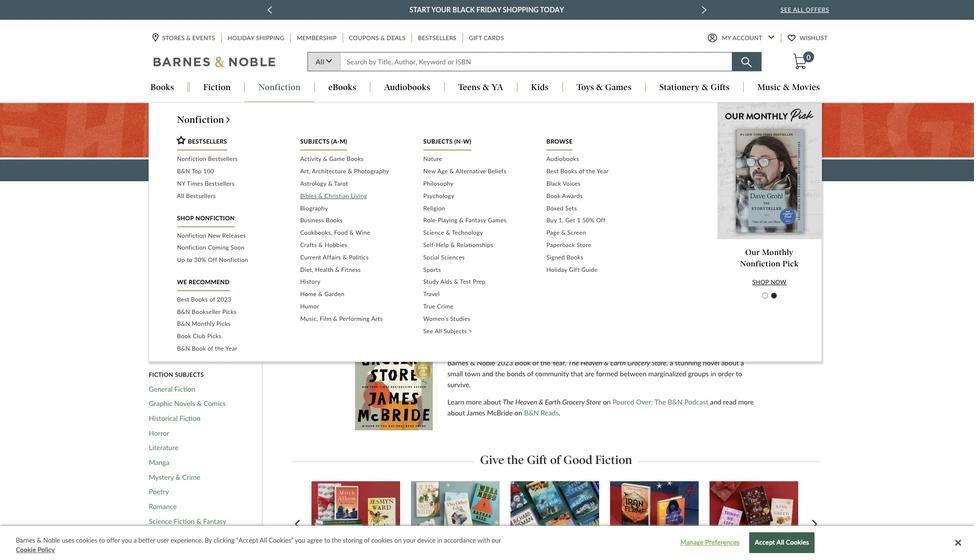 Task type: vqa. For each thing, say whether or not it's contained in the screenshot.
lovers
no



Task type: locate. For each thing, give the bounding box(es) containing it.
1 horizontal spatial heaven
[[516, 398, 538, 406]]

james inside and read more about james mcbride on
[[467, 409, 486, 417]]

your
[[432, 5, 451, 14], [485, 165, 502, 175]]

0 vertical spatial games
[[606, 83, 632, 92]]

& right music
[[784, 83, 791, 92]]

of down the book club picks link at the bottom left of page
[[208, 345, 213, 352]]

see inside nature new age & alternative beliefs philosophy psychology religion role-playing & fantasy games science & technology self-help & relationships social sciences sports study aids & test prep travel true crime women's studies see all subjects >
[[424, 327, 434, 335]]

women's
[[424, 315, 449, 323]]

and inside the a stunning novel about a small town and the bonds of community that are formed between marginalized groups in order to survive.
[[482, 370, 494, 378]]

& right film
[[333, 315, 338, 323]]

0 vertical spatial science
[[424, 229, 445, 236]]

1 horizontal spatial coming
[[208, 244, 229, 251]]

0 vertical spatial year
[[597, 168, 609, 175]]

nonfiction inside nonfiction bestsellers b&n top 100 ny times bestsellers all bestsellers
[[177, 155, 206, 163]]

1 vertical spatial our
[[746, 248, 761, 257]]

playing
[[438, 217, 458, 224]]

nonfiction up nonfiction new releases 'link'
[[196, 214, 235, 222]]

james down survive.
[[467, 409, 486, 417]]

gift left cards
[[469, 34, 483, 42]]

1 horizontal spatial shop
[[524, 165, 542, 175]]

on left b&n reads link
[[515, 409, 523, 417]]

2023 inside best books of 2023 b&n bookseller picks b&n monthly picks book club picks b&n book of the year
[[217, 296, 231, 303]]

2 vertical spatial new
[[149, 287, 163, 295]]

1 vertical spatial shop
[[177, 214, 194, 222]]

coupons & deals link
[[348, 33, 407, 43]]

fantasy inside nature new age & alternative beliefs philosophy psychology religion role-playing & fantasy games science & technology self-help & relationships social sciences sports study aids & test prep travel true crime women's studies see all subjects >
[[466, 217, 487, 224]]

None field
[[341, 52, 733, 72]]

2 horizontal spatial new
[[424, 168, 436, 175]]

accordance
[[444, 537, 476, 545]]

1 horizontal spatial in
[[711, 370, 717, 378]]

& right toys
[[597, 83, 604, 92]]

heaven up james mcbride link
[[468, 316, 502, 327]]

1 vertical spatial your
[[485, 165, 502, 175]]

0 vertical spatial 2023
[[462, 271, 486, 286]]

off right 30%
[[208, 256, 217, 264]]

cookbooks, food & wine link
[[300, 227, 409, 239]]

new for releases
[[208, 232, 221, 239]]

new age & alternative beliefs link
[[424, 166, 532, 178]]

all
[[794, 6, 805, 13], [316, 58, 325, 66], [177, 192, 184, 200], [435, 327, 442, 335], [260, 537, 267, 545], [777, 539, 785, 547]]

1 horizontal spatial guide
[[609, 165, 631, 175]]

fiction ebooks link
[[149, 331, 194, 340]]

& inside comes the barnes & noble 2023 book of the year,
[[471, 359, 475, 367]]

wishlist
[[800, 34, 828, 42]]

0 horizontal spatial heaven
[[468, 316, 502, 327]]

your inside fiction books main content
[[485, 165, 502, 175]]

poured over: the b&n podcast link
[[613, 398, 709, 406]]

more right read
[[739, 398, 755, 406]]

black left friday
[[453, 5, 475, 14]]

mcbride left b&n reads link
[[487, 409, 513, 417]]

1 horizontal spatial science
[[424, 229, 445, 236]]

fiction audiobooks link
[[149, 316, 208, 325]]

gift inside audiobooks best books of the year black voices book awards boxed sets buy 1, get 1 50% off page & screen paperback store signed books holiday gift guide
[[569, 266, 580, 273]]

more inside and read more about james mcbride on
[[739, 398, 755, 406]]

you right offer
[[122, 537, 132, 545]]

guide up the black voices link
[[609, 165, 631, 175]]

1 horizontal spatial our
[[746, 248, 761, 257]]

bestsellers down times
[[186, 192, 216, 200]]

1 vertical spatial releases
[[165, 287, 191, 295]]

earth inside "the heaven & earth grocery store (2023 b&n book of the year) by james mcbride"
[[515, 316, 540, 327]]

holiday inside fiction books main content
[[561, 165, 590, 175]]

grocery up between
[[628, 359, 650, 367]]

& left gifts
[[702, 83, 709, 92]]

pick
[[783, 259, 800, 268]]

& right crafts
[[319, 241, 323, 249]]

1 vertical spatial mcbride
[[487, 409, 513, 417]]

store inside audiobooks best books of the year black voices book awards boxed sets buy 1, get 1 50% off page & screen paperback store signed books holiday gift guide
[[577, 241, 592, 249]]

on inside barnes & noble uses cookies to offer you a better user experience. by clicking "accept all cookies" you agree to the storing of cookies on your device in accordance with our cookie policy
[[395, 537, 402, 545]]

black
[[453, 5, 475, 14], [547, 180, 562, 187]]

0 vertical spatial holiday
[[228, 34, 255, 42]]

2 vertical spatial 2023
[[497, 359, 513, 367]]

and right town
[[482, 370, 494, 378]]

of inside barnes & noble uses cookies to offer you a better user experience. by clicking "accept all cookies" you agree to the storing of cookies on your device in accordance with our cookie policy
[[364, 537, 370, 545]]

up to 30% off nonfiction link
[[177, 254, 286, 267]]

deals
[[387, 34, 406, 42]]

games
[[606, 83, 632, 92], [488, 217, 507, 224]]

gift down paperback
[[569, 266, 580, 273]]

general fiction
[[149, 385, 195, 393]]

art, architecture & photography link
[[300, 166, 409, 178]]

subjects (n-w) heading
[[424, 138, 472, 151]]

that
[[571, 370, 584, 378]]

home inside activity & game books art, architecture & photography astrology & tarot bibles & christian living biography business books cookbooks, food & wine crafts & hobbies current affairs & politics diet, health & fitness history home & garden humor music, film & performing arts
[[300, 290, 317, 298]]

our up 'shop now'
[[746, 248, 761, 257]]

list containing best books of 2023
[[177, 294, 286, 355]]

& right novels in the bottom left of the page
[[197, 400, 202, 408]]

1 horizontal spatial black
[[547, 180, 562, 187]]

1 you from the left
[[122, 537, 132, 545]]

thrillers
[[149, 532, 173, 540]]

1 vertical spatial crime
[[182, 473, 201, 482]]

home down fiction ebooks link at the bottom
[[172, 346, 190, 354]]

winner
[[610, 271, 651, 286]]

your right start
[[432, 5, 451, 14]]

0 horizontal spatial fiction
[[415, 225, 432, 232]]

romance and many more.
[[546, 225, 612, 232]]

our monthly nonfiction pick
[[741, 248, 800, 268]]

humor
[[300, 303, 319, 310]]

1 horizontal spatial science fiction & fantasy
[[616, 546, 694, 555]]

1 vertical spatial about
[[484, 398, 502, 406]]

marginalized
[[649, 370, 687, 378]]

about inside the a stunning novel about a small town and the bonds of community that are formed between marginalized groups in order to survive.
[[722, 359, 739, 367]]

0 vertical spatial crime
[[437, 303, 454, 310]]

1 horizontal spatial new
[[208, 232, 221, 239]]

new inside nonfiction new releases nonfiction coming soon up to 30% off nonfiction
[[208, 232, 221, 239]]

times
[[187, 180, 203, 187]]

romance down the poetry link
[[149, 503, 177, 511]]

living
[[351, 192, 368, 200]]

2 vertical spatial fantasy
[[671, 546, 694, 555]]

bestsellers image
[[176, 135, 186, 145]]

& left game
[[323, 155, 328, 163]]

grocery inside "the heaven & earth grocery store (2023 b&n book of the year) by james mcbride"
[[543, 316, 579, 327]]

the left storing
[[332, 537, 341, 545]]

current affairs & politics link
[[300, 252, 409, 264]]

0 vertical spatial fantasy
[[466, 217, 487, 224]]

0 horizontal spatial off
[[208, 256, 217, 264]]

browse heading
[[547, 138, 573, 151]]

shop
[[524, 165, 542, 175], [177, 214, 194, 222], [753, 278, 770, 286]]

browse left variety
[[363, 225, 383, 232]]

2 horizontal spatial audiobooks
[[547, 155, 580, 163]]

shop inside fiction books main content
[[524, 165, 542, 175]]

photography
[[354, 168, 389, 175]]

fitness
[[341, 266, 361, 273]]

book inside comes the barnes & noble 2023 book of the year,
[[515, 359, 531, 367]]

heaven up are
[[581, 359, 603, 367]]

privacy alert dialog
[[0, 526, 975, 561]]

1 vertical spatial see
[[424, 327, 434, 335]]

audiobooks for audiobooks best books of the year black voices book awards boxed sets buy 1, get 1 50% off page & screen paperback store signed books holiday gift guide
[[547, 155, 580, 163]]

comes
[[721, 348, 740, 356]]

psychology link
[[424, 190, 532, 202]]

0 vertical spatial guide
[[609, 165, 631, 175]]

bookseller
[[192, 308, 221, 315]]

humor link
[[300, 301, 409, 313]]

0 horizontal spatial earth
[[515, 316, 540, 327]]

1 vertical spatial romance
[[741, 546, 769, 555]]

preferences
[[706, 539, 740, 547]]

1 horizontal spatial fantasy
[[466, 217, 487, 224]]

the heaven & earth grocery store (2023 b&n book of the year) by james mcbride
[[448, 316, 741, 339]]

0 horizontal spatial bestsellers link
[[149, 272, 182, 281]]

cookbooks,
[[300, 229, 333, 236]]

subjects (a-m) heading
[[300, 138, 348, 151]]

2 vertical spatial earth
[[545, 398, 561, 406]]

0 horizontal spatial new
[[149, 287, 163, 295]]

guide inside fiction books main content
[[609, 165, 631, 175]]

0 horizontal spatial about
[[448, 409, 465, 417]]

0 vertical spatial shop
[[524, 165, 542, 175]]

the inside "the heaven & earth grocery store (2023 b&n book of the year) by james mcbride"
[[701, 316, 716, 327]]

1 horizontal spatial earth
[[545, 398, 561, 406]]

black inside audiobooks best books of the year black voices book awards boxed sets buy 1, get 1 50% off page & screen paperback store signed books holiday gift guide
[[547, 180, 562, 187]]

subjects inside nature new age & alternative beliefs philosophy psychology religion role-playing & fantasy games science & technology self-help & relationships social sciences sports study aids & test prep travel true crime women's studies see all subjects >
[[444, 327, 467, 335]]

ebooks inside fiction books main content
[[172, 331, 194, 340]]

1 vertical spatial store
[[582, 316, 606, 327]]

2 vertical spatial audiobooks
[[171, 316, 208, 325]]

coming down the new releases link
[[149, 302, 172, 310]]

stores & events
[[162, 34, 215, 42]]

0 vertical spatial heaven
[[468, 316, 502, 327]]

off inside audiobooks best books of the year black voices book awards boxed sets buy 1, get 1 50% off page & screen paperback store signed books holiday gift guide
[[597, 217, 606, 224]]

list for subjects (n-w)
[[424, 153, 532, 338]]

in right device
[[438, 537, 443, 545]]

picks right club
[[207, 333, 222, 340]]

about down "comes"
[[722, 359, 739, 367]]

0 horizontal spatial 2023
[[217, 296, 231, 303]]

audiobooks inside audiobooks best books of the year black voices book awards boxed sets buy 1, get 1 50% off page & screen paperback store signed books holiday gift guide
[[547, 155, 580, 163]]

account
[[733, 34, 763, 42]]

more.
[[597, 225, 612, 232]]

health
[[315, 266, 334, 273]]

& inside barnes & noble uses cookies to offer you a better user experience. by clicking "accept all cookies" you agree to the storing of cookies on your device in accordance with our cookie policy
[[37, 537, 42, 545]]

b&n bookseller picks link
[[177, 306, 286, 318]]

heaven inside "the heaven & earth grocery store (2023 b&n book of the year) by james mcbride"
[[468, 316, 502, 327]]

perfect
[[377, 165, 404, 175]]

1 vertical spatial off
[[208, 256, 217, 264]]

book awards link
[[547, 190, 655, 202]]

audiobooks inside button
[[384, 83, 431, 92]]

0 vertical spatial see
[[781, 6, 792, 13]]

crime inside fiction books main content
[[182, 473, 201, 482]]

shop inside heading
[[177, 214, 194, 222]]

b&n left reads
[[525, 409, 539, 417]]

diet,
[[300, 266, 314, 273]]

0 horizontal spatial games
[[488, 217, 507, 224]]

2023 up b&n bookseller picks link
[[217, 296, 231, 303]]

study aids & test prep link
[[424, 276, 532, 289]]

0 vertical spatial bestsellers link
[[417, 33, 458, 43]]

of up community
[[533, 359, 539, 367]]

fiction right good on the bottom right of page
[[596, 453, 633, 468]]

best
[[547, 168, 559, 175], [177, 296, 189, 303]]

sports
[[424, 266, 441, 273]]

coming
[[208, 244, 229, 251], [149, 302, 172, 310]]

0 vertical spatial about
[[722, 359, 739, 367]]

home up humor
[[300, 290, 317, 298]]

2 horizontal spatial science
[[616, 546, 639, 555]]

nonfiction new releases link
[[177, 230, 286, 242]]

we recommend
[[177, 278, 230, 286]]

100
[[203, 168, 214, 175]]

nonfiction up the bestsellers heading at the top
[[177, 114, 224, 126]]

fiction up general
[[149, 371, 173, 379]]

& up cookie policy link
[[37, 537, 42, 545]]

year for black
[[597, 168, 609, 175]]

bestsellers link up new releases
[[149, 272, 182, 281]]

0 horizontal spatial noble
[[43, 537, 60, 545]]

year down audiobooks link
[[597, 168, 609, 175]]

store down screen
[[577, 241, 592, 249]]

about right learn
[[484, 398, 502, 406]]

2 vertical spatial holiday
[[547, 266, 568, 273]]

store down the a stunning novel about a small town and the bonds of community that are formed between marginalized groups in order to survive.
[[587, 398, 602, 406]]

ebooks down fiction audiobooks link
[[172, 331, 194, 340]]

crafts
[[300, 241, 317, 249]]

1 vertical spatial coming
[[149, 302, 172, 310]]

1 horizontal spatial more
[[739, 398, 755, 406]]

by
[[448, 330, 455, 339]]

fiction
[[204, 83, 231, 92], [441, 204, 488, 223], [176, 259, 201, 266], [149, 316, 170, 325], [149, 331, 170, 340], [149, 346, 170, 354], [149, 371, 173, 379], [174, 385, 195, 393], [180, 414, 201, 423], [596, 453, 633, 468], [174, 517, 195, 526], [641, 546, 662, 555]]

new up the coming soon
[[149, 287, 163, 295]]

bestsellers down start
[[418, 34, 457, 42]]

store left "(2023" on the bottom right
[[582, 316, 606, 327]]

0 vertical spatial earth
[[515, 316, 540, 327]]

new down shop nonfiction heading
[[208, 232, 221, 239]]

list containing nature
[[424, 153, 532, 338]]

year inside fiction books main content
[[583, 271, 607, 286]]

2 vertical spatial grocery
[[563, 398, 585, 406]]

1 vertical spatial browse
[[363, 225, 383, 232]]

alternative
[[456, 168, 486, 175]]

0 horizontal spatial science fiction & fantasy link
[[149, 517, 226, 526]]

2 horizontal spatial 2023
[[497, 359, 513, 367]]

barnes inside barnes & noble uses cookies to offer you a better user experience. by clicking "accept all cookies" you agree to the storing of cookies on your device in accordance with our cookie policy
[[16, 537, 35, 545]]

membership
[[297, 34, 337, 42]]

year inside audiobooks best books of the year black voices book awards boxed sets buy 1, get 1 50% off page & screen paperback store signed books holiday gift guide
[[597, 168, 609, 175]]

navigation
[[0, 196, 975, 204]]

& right help
[[451, 241, 455, 249]]

0 vertical spatial james
[[457, 330, 475, 339]]

better
[[138, 537, 155, 545]]

age
[[438, 168, 448, 175]]

science inside nature new age & alternative beliefs philosophy psychology religion role-playing & fantasy games science & technology self-help & relationships social sciences sports study aids & test prep travel true crime women's studies see all subjects >
[[424, 229, 445, 236]]

list containing nonfiction bestsellers
[[177, 153, 286, 202]]

grocery for store
[[543, 316, 579, 327]]

about down learn
[[448, 409, 465, 417]]

best down browse heading
[[547, 168, 559, 175]]

1 vertical spatial science fiction & fantasy
[[616, 546, 694, 555]]

1 vertical spatial james
[[467, 409, 486, 417]]

in inside the a stunning novel about a small town and the bonds of community that are formed between marginalized groups in order to survive.
[[711, 370, 717, 378]]

2 horizontal spatial earth
[[611, 359, 626, 367]]

new releases link
[[149, 287, 191, 296]]

bestsellers link
[[417, 33, 458, 43], [149, 272, 182, 281]]

1 vertical spatial grocery
[[628, 359, 650, 367]]

of inside the a stunning novel about a small town and the bonds of community that are formed between marginalized groups in order to survive.
[[528, 370, 534, 378]]

1 horizontal spatial releases
[[222, 232, 246, 239]]

to right 'order' on the right of page
[[736, 370, 743, 378]]

on left your
[[395, 537, 402, 545]]

genres
[[433, 225, 451, 232]]

start
[[410, 5, 431, 14]]

0 vertical spatial your
[[432, 5, 451, 14]]

audiobooks inside fiction books main content
[[171, 316, 208, 325]]

holiday left shipping
[[228, 34, 255, 42]]

1 horizontal spatial soon
[[231, 244, 245, 251]]

>
[[469, 327, 473, 335]]

shop nonfiction
[[177, 214, 235, 222]]

2 horizontal spatial browse
[[547, 138, 573, 145]]

monthly down bookseller
[[192, 320, 215, 328]]

soon inside fiction books main content
[[174, 302, 190, 310]]

bestsellers inside fiction books main content
[[149, 272, 182, 281]]

general fiction link
[[149, 385, 195, 394]]

new down nature
[[424, 168, 436, 175]]

browse for browse fiction
[[149, 259, 175, 266]]

cookies
[[76, 537, 97, 545], [372, 537, 393, 545]]

1 vertical spatial holiday
[[561, 165, 590, 175]]

art,
[[300, 168, 311, 175]]

nonfiction coming soon link
[[177, 242, 286, 254]]

0 horizontal spatial shop
[[177, 214, 194, 222]]

releases up 'nonfiction coming soon' link
[[222, 232, 246, 239]]

0 vertical spatial releases
[[222, 232, 246, 239]]

b&n top 100 link
[[177, 166, 286, 178]]

1 vertical spatial audiobooks
[[547, 155, 580, 163]]

of left year)
[[689, 316, 698, 327]]

between
[[620, 370, 647, 378]]

heaven for store,
[[581, 359, 603, 367]]

monthly inside best books of 2023 b&n bookseller picks b&n monthly picks book club picks b&n book of the year
[[192, 320, 215, 328]]

the down the book club picks link at the bottom left of page
[[215, 345, 224, 352]]

the down bonds
[[503, 398, 514, 406]]

subjects down studies
[[444, 327, 467, 335]]

0 vertical spatial home
[[300, 290, 317, 298]]

james mcbride link
[[457, 330, 503, 339]]

music & movies
[[758, 83, 821, 92]]

browse up voices
[[547, 138, 573, 145]]

list containing activity & game books
[[300, 153, 409, 325]]

guide inside audiobooks best books of the year black voices book awards boxed sets buy 1, get 1 50% off page & screen paperback store signed books holiday gift guide
[[582, 266, 598, 273]]

offers
[[806, 6, 830, 13]]

logo image
[[153, 56, 276, 70]]

1 horizontal spatial fiction
[[499, 225, 516, 232]]

fiction
[[415, 225, 432, 232], [499, 225, 516, 232]]

list containing audiobooks
[[547, 153, 655, 276]]

community
[[536, 370, 569, 378]]

0 vertical spatial ebooks
[[329, 83, 357, 92]]

2 more from the left
[[739, 398, 755, 406]]

shop for shop now
[[753, 278, 770, 286]]

to inside the a stunning novel about a small town and the bonds of community that are formed between marginalized groups in order to survive.
[[736, 370, 743, 378]]

the inside the a stunning novel about a small town and the bonds of community that are formed between marginalized groups in order to survive.
[[495, 370, 505, 378]]

you left agree
[[295, 537, 306, 545]]

1 vertical spatial picks
[[217, 320, 231, 328]]

list for shop nonfiction
[[177, 230, 286, 267]]

we recommend heading
[[177, 278, 230, 291]]

0 vertical spatial off
[[597, 217, 606, 224]]

of right bonds
[[528, 370, 534, 378]]

and left read
[[711, 398, 722, 406]]

0 horizontal spatial monthly
[[192, 320, 215, 328]]

1 vertical spatial games
[[488, 217, 507, 224]]

1 vertical spatial best
[[177, 296, 189, 303]]

the left year)
[[701, 316, 716, 327]]

1 cookies from the left
[[76, 537, 97, 545]]

0 horizontal spatial cookies
[[76, 537, 97, 545]]

1 vertical spatial earth
[[611, 359, 626, 367]]

0 vertical spatial in
[[711, 370, 717, 378]]

earth for store
[[515, 316, 540, 327]]

1 vertical spatial noble
[[43, 537, 60, 545]]

over:
[[636, 398, 653, 406]]

recommend
[[189, 278, 230, 286]]

aids
[[441, 278, 453, 286]]

0 horizontal spatial and
[[482, 370, 494, 378]]

& left tarot on the left top of page
[[328, 180, 333, 187]]

on up philosophy link
[[473, 165, 483, 175]]

& right food
[[350, 229, 354, 236]]

cookies left your
[[372, 537, 393, 545]]

1 vertical spatial science
[[149, 517, 172, 526]]

list
[[177, 153, 286, 202], [300, 153, 409, 325], [424, 153, 532, 338], [547, 153, 655, 276], [177, 230, 286, 267], [177, 294, 286, 355]]

fiction right general
[[499, 225, 516, 232]]

0 horizontal spatial science fiction & fantasy
[[149, 517, 226, 526]]

1 horizontal spatial best
[[547, 168, 559, 175]]

poured
[[613, 398, 635, 406]]

& right health
[[335, 266, 340, 273]]

fantasy left preferences
[[671, 546, 694, 555]]

b&n right prep
[[489, 271, 516, 286]]

2 vertical spatial science
[[616, 546, 639, 555]]

1 vertical spatial soon
[[174, 302, 190, 310]]

bestsellers inside heading
[[188, 138, 227, 145]]

all inside barnes & noble uses cookies to offer you a better user experience. by clicking "accept all cookies" you agree to the storing of cookies on your device in accordance with our cookie policy
[[260, 537, 267, 545]]

0 horizontal spatial black
[[453, 5, 475, 14]]

club
[[193, 333, 206, 340]]

romance right preferences
[[741, 546, 769, 555]]

james right 'by'
[[457, 330, 475, 339]]

list containing nonfiction new releases
[[177, 230, 286, 267]]

business
[[300, 217, 324, 224]]

a
[[384, 225, 387, 232], [670, 359, 674, 367], [741, 359, 745, 367], [134, 537, 137, 545]]

social sciences link
[[424, 252, 532, 264]]

monthly
[[763, 248, 794, 257], [192, 320, 215, 328]]

fiction down role-
[[415, 225, 432, 232]]

1 vertical spatial 2023
[[217, 296, 231, 303]]

soon down nonfiction new releases 'link'
[[231, 244, 245, 251]]

about inside and read more about james mcbride on
[[448, 409, 465, 417]]

0 horizontal spatial fantasy
[[203, 517, 226, 526]]

1 more from the left
[[466, 398, 482, 406]]

1 horizontal spatial romance
[[741, 546, 769, 555]]

&
[[186, 34, 191, 42], [381, 34, 385, 42], [483, 83, 490, 92], [597, 83, 604, 92], [702, 83, 709, 92], [784, 83, 791, 92], [323, 155, 328, 163], [348, 168, 353, 175], [450, 168, 454, 175], [328, 180, 333, 187], [319, 192, 323, 200], [460, 217, 464, 224], [350, 229, 354, 236], [446, 229, 451, 236], [562, 229, 566, 236], [319, 241, 323, 249], [451, 241, 455, 249], [343, 254, 347, 261], [335, 266, 340, 273], [454, 278, 459, 286], [319, 290, 323, 298], [333, 315, 338, 323], [505, 316, 513, 327], [471, 359, 475, 367], [604, 359, 609, 367], [539, 398, 544, 406], [197, 400, 202, 408], [176, 473, 181, 482], [197, 517, 202, 526], [37, 537, 42, 545], [664, 546, 669, 555]]

fiction down graphic novels & comics link
[[180, 414, 201, 423]]

best books of 2023 b&n bookseller picks b&n monthly picks book club picks b&n book of the year
[[177, 296, 238, 352]]

crime up women's
[[437, 303, 454, 310]]

1 horizontal spatial your
[[485, 165, 502, 175]]

0 vertical spatial our
[[545, 165, 559, 175]]



Task type: describe. For each thing, give the bounding box(es) containing it.
1 horizontal spatial 2023
[[462, 271, 486, 286]]

releases inside fiction books main content
[[165, 287, 191, 295]]

podcast
[[685, 398, 709, 406]]

browse for browse a variety of fiction genres including general fiction
[[363, 225, 383, 232]]

audiobooks for audiobooks
[[384, 83, 431, 92]]

all inside button
[[777, 539, 785, 547]]

shop for shop nonfiction
[[177, 214, 194, 222]]

2 vertical spatial store
[[587, 398, 602, 406]]

with
[[478, 537, 490, 545]]

the right give
[[508, 453, 524, 468]]

subjects inside heading
[[424, 138, 453, 145]]

all down membership
[[316, 58, 325, 66]]

fiction left manage
[[641, 546, 662, 555]]

subjects (n-w)
[[424, 138, 472, 145]]

& down "activity & game books" link
[[348, 168, 353, 175]]

2 fiction from the left
[[499, 225, 516, 232]]

the right over:
[[655, 398, 667, 406]]

fiction up we
[[176, 259, 201, 266]]

nonfiction down shop nonfiction heading
[[177, 232, 206, 239]]

now
[[771, 278, 787, 286]]

device
[[418, 537, 436, 545]]

new releases
[[149, 287, 191, 295]]

romance link
[[546, 225, 568, 232]]

to right agree
[[325, 537, 330, 545]]

nonfiction link
[[177, 114, 337, 126]]

earth for store,
[[611, 359, 626, 367]]

nonfiction button
[[245, 83, 314, 102]]

0 vertical spatial picks
[[222, 308, 237, 315]]

list for we recommend
[[177, 294, 286, 355]]

nonfiction up 30%
[[177, 244, 206, 251]]

b&n left podcast
[[668, 398, 683, 406]]

bestsellers down b&n top 100 link
[[205, 180, 235, 187]]

nonfiction inside heading
[[196, 214, 235, 222]]

historical fiction link
[[149, 414, 201, 423]]

the right "comes"
[[742, 348, 752, 356]]

ebooks button
[[315, 83, 370, 93]]

coupons & deals
[[349, 34, 406, 42]]

& right mystery
[[176, 473, 181, 482]]

to left offer
[[99, 537, 105, 545]]

our inside the our monthly nonfiction pick
[[746, 248, 761, 257]]

& up experience.
[[197, 517, 202, 526]]

& down playing on the left of the page
[[446, 229, 451, 236]]

the inside audiobooks best books of the year black voices book awards boxed sets buy 1, get 1 50% off page & screen paperback store signed books holiday gift guide
[[587, 168, 596, 175]]

astrology & tarot link
[[300, 178, 409, 190]]

the inside barnes & noble uses cookies to offer you a better user experience. by clicking "accept all cookies" you agree to the storing of cookies on your device in accordance with our cookie policy
[[332, 537, 341, 545]]

ny
[[177, 180, 186, 187]]

fiction ebooks
[[149, 331, 194, 340]]

2 you from the left
[[295, 537, 306, 545]]

a inside barnes & noble uses cookies to offer you a better user experience. by clicking "accept all cookies" you agree to the storing of cookies on your device in accordance with our cookie policy
[[134, 537, 137, 545]]

nonfiction down 'nonfiction coming soon' link
[[219, 256, 248, 264]]

beliefs
[[488, 168, 507, 175]]

book inside audiobooks best books of the year black voices book awards boxed sets buy 1, get 1 50% off page & screen paperback store signed books holiday gift guide
[[547, 192, 561, 200]]

of inside "the heaven & earth grocery store (2023 b&n book of the year) by james mcbride"
[[689, 316, 698, 327]]

page
[[547, 229, 560, 236]]

fiction down coming soon link
[[149, 316, 170, 325]]

fiction subjects
[[149, 371, 204, 379]]

2 vertical spatial heaven
[[516, 398, 538, 406]]

shop nonfiction heading
[[177, 214, 235, 227]]

b&n down fiction ebooks link at the bottom
[[177, 345, 190, 352]]

garden
[[325, 290, 345, 298]]

& left manage
[[664, 546, 669, 555]]

fiction up experience.
[[174, 517, 195, 526]]

previous slide / item image
[[268, 6, 272, 14]]

manage preferences button
[[680, 533, 742, 553]]

fiction books
[[441, 204, 534, 223]]

and inside and read more about james mcbride on
[[711, 398, 722, 406]]

Search by Title, Author, Keyword or ISBN text field
[[341, 52, 733, 72]]

& right affairs
[[343, 254, 347, 261]]

read
[[724, 398, 737, 406]]

accept all cookies
[[755, 539, 810, 547]]

b&n monthly picks link
[[177, 318, 286, 331]]

subjects inside 'heading'
[[300, 138, 330, 145]]

year inside best books of 2023 b&n bookseller picks b&n monthly picks book club picks b&n book of the year
[[226, 345, 238, 352]]

current
[[300, 254, 322, 261]]

& left deals
[[381, 34, 385, 42]]

all inside nature new age & alternative beliefs philosophy psychology religion role-playing & fantasy games science & technology self-help & relationships social sciences sports study aids & test prep travel true crime women's studies see all subjects >
[[435, 327, 442, 335]]

friday
[[477, 5, 502, 14]]

wishlist link
[[788, 33, 829, 43]]

tarot
[[334, 180, 348, 187]]

arts
[[372, 315, 383, 323]]

1 vertical spatial bestsellers link
[[149, 272, 182, 281]]

kids button
[[518, 83, 563, 93]]

of right variety
[[408, 225, 413, 232]]

cart image
[[794, 54, 807, 70]]

a left variety
[[384, 225, 387, 232]]

1,
[[559, 217, 564, 224]]

next slide / item image
[[702, 6, 707, 14]]

best inside best books of 2023 b&n bookseller picks b&n monthly picks book club picks b&n book of the year
[[177, 296, 189, 303]]

& left test
[[454, 278, 459, 286]]

barnes inside comes the barnes & noble 2023 book of the year,
[[448, 359, 469, 367]]

mcbride inside "the heaven & earth grocery store (2023 b&n book of the year) by james mcbride"
[[477, 330, 503, 339]]

cookies"
[[269, 537, 294, 545]]

about for a
[[722, 359, 739, 367]]

& inside "the heaven & earth grocery store (2023 b&n book of the year) by james mcbride"
[[505, 316, 513, 327]]

store inside "the heaven & earth grocery store (2023 b&n book of the year) by james mcbride"
[[582, 316, 606, 327]]

in inside barnes & noble uses cookies to offer you a better user experience. by clicking "accept all cookies" you agree to the storing of cookies on your device in accordance with our cookie policy
[[438, 537, 443, 545]]

barnes & noble book of the year! the heaven & earth grocery store. shop now image
[[0, 103, 975, 158]]

all bestsellers link
[[177, 190, 286, 202]]

page & screen link
[[547, 227, 655, 239]]

list for subjects (a-m)
[[300, 153, 409, 325]]

on left poured
[[603, 398, 611, 406]]

cards
[[484, 34, 504, 42]]

noble inside barnes & noble uses cookies to offer you a better user experience. by clicking "accept all cookies" you agree to the storing of cookies on your device in accordance with our cookie policy
[[43, 537, 60, 545]]

& left the "garden"
[[319, 290, 323, 298]]

new for age
[[424, 168, 436, 175]]

test
[[460, 278, 472, 286]]

b&n up fiction audiobooks
[[177, 308, 190, 315]]

your
[[403, 537, 416, 545]]

food
[[334, 229, 348, 236]]

browse fiction
[[149, 259, 201, 266]]

psychology
[[424, 192, 455, 200]]

of inside comes the barnes & noble 2023 book of the year,
[[533, 359, 539, 367]]

coming inside nonfiction new releases nonfiction coming soon up to 30% off nonfiction
[[208, 244, 229, 251]]

books inside best books of 2023 b&n bookseller picks b&n monthly picks book club picks b&n book of the year
[[191, 296, 208, 303]]

1 horizontal spatial about
[[484, 398, 502, 406]]

my account
[[722, 34, 763, 42]]

noble inside comes the barnes & noble 2023 book of the year,
[[477, 359, 496, 367]]

fiction up novels in the bottom left of the page
[[174, 385, 195, 393]]

nonfiction inside the our monthly nonfiction pick
[[741, 259, 781, 268]]

start your black friday shopping today link
[[410, 4, 565, 16]]

gift left for
[[407, 165, 421, 175]]

stores & events link
[[152, 33, 216, 43]]

1 horizontal spatial romance link
[[707, 482, 806, 561]]

holiday inside audiobooks best books of the year black voices book awards boxed sets buy 1, get 1 50% off page & screen paperback store signed books holiday gift guide
[[547, 266, 568, 273]]

releases inside nonfiction new releases nonfiction coming soon up to 30% off nonfiction
[[222, 232, 246, 239]]

2 cookies from the left
[[372, 537, 393, 545]]

learn more about the heaven & earth grocery store on poured over: the b&n podcast
[[448, 398, 709, 406]]

fiction home
[[149, 346, 190, 354]]

the right the find
[[363, 165, 375, 175]]

search image
[[742, 57, 752, 68]]

fiction up fiction home
[[149, 331, 170, 340]]

of inside audiobooks best books of the year black voices book awards boxed sets buy 1, get 1 50% off page & screen paperback store signed books holiday gift guide
[[579, 168, 585, 175]]

astrology
[[300, 180, 327, 187]]

a up marginalized
[[670, 359, 674, 367]]

crime inside nature new age & alternative beliefs philosophy psychology religion role-playing & fantasy games science & technology self-help & relationships social sciences sports study aids & test prep travel true crime women's studies see all subjects >
[[437, 303, 454, 310]]

mcbride inside and read more about james mcbride on
[[487, 409, 513, 417]]

b&n up fiction ebooks
[[177, 320, 190, 328]]

christian
[[325, 192, 349, 200]]

about for james
[[448, 409, 465, 417]]

travel link
[[424, 289, 532, 301]]

of left good on the bottom right of page
[[551, 453, 561, 468]]

0 horizontal spatial romance
[[149, 503, 177, 511]]

games inside button
[[606, 83, 632, 92]]

my account button
[[708, 33, 775, 43]]

nonfiction inside button
[[259, 83, 301, 92]]

bestsellers up b&n top 100 link
[[208, 155, 238, 163]]

new inside fiction books main content
[[149, 287, 163, 295]]

on inside and read more about james mcbride on
[[515, 409, 523, 417]]

stationery
[[660, 83, 700, 92]]

the up "that"
[[569, 359, 579, 367]]

james inside "the heaven & earth grocery store (2023 b&n book of the year) by james mcbride"
[[457, 330, 475, 339]]

of up bookseller
[[210, 296, 215, 303]]

books inside button
[[151, 83, 174, 92]]

user image
[[708, 33, 717, 43]]

games inside nature new age & alternative beliefs philosophy psychology religion role-playing & fantasy games science & technology self-help & relationships social sciences sports study aids & test prep travel true crime women's studies see all subjects >
[[488, 217, 507, 224]]

gift cards link
[[468, 33, 505, 43]]

home inside fiction home link
[[172, 346, 190, 354]]

books inside main content
[[492, 204, 534, 223]]

all inside nonfiction bestsellers b&n top 100 ny times bestsellers all bestsellers
[[177, 192, 184, 200]]

literature
[[149, 444, 179, 452]]

storing
[[343, 537, 363, 545]]

& inside button
[[597, 83, 604, 92]]

literature link
[[149, 444, 179, 452]]

thrillers link
[[149, 532, 173, 541]]

grocery for store,
[[628, 359, 650, 367]]

monthly inside the our monthly nonfiction pick
[[763, 248, 794, 257]]

0 horizontal spatial your
[[432, 5, 451, 14]]

1 horizontal spatial and
[[570, 225, 580, 232]]

coming soon
[[149, 302, 190, 310]]

& right 'stores'
[[186, 34, 191, 42]]

b&n inside "the heaven & earth grocery store (2023 b&n book of the year) by james mcbride"
[[638, 316, 660, 327]]

down arrow image
[[768, 35, 775, 39]]

fiction inside button
[[204, 83, 231, 92]]

1 horizontal spatial science fiction & fantasy link
[[607, 482, 707, 561]]

& up the formed
[[604, 359, 609, 367]]

m)
[[340, 138, 348, 145]]

nonfiction new releases nonfiction coming soon up to 30% off nonfiction
[[177, 232, 248, 264]]

music & movies button
[[744, 83, 834, 93]]

voices
[[563, 180, 581, 187]]

movies
[[793, 83, 821, 92]]

heaven for store
[[468, 316, 502, 327]]

experience.
[[171, 537, 203, 545]]

0
[[807, 53, 811, 61]]

soon inside nonfiction new releases nonfiction coming soon up to 30% off nonfiction
[[231, 244, 245, 251]]

user
[[157, 537, 169, 545]]

the heaven & earth grocery store (2023 b&n book of the year) link
[[448, 315, 758, 329]]

& right age
[[450, 168, 454, 175]]

(n-
[[455, 138, 463, 145]]

history
[[300, 278, 321, 286]]

many
[[581, 225, 595, 232]]

b&n inside nonfiction bestsellers b&n top 100 ny times bestsellers all bestsellers
[[177, 168, 190, 175]]

events
[[192, 34, 215, 42]]

& right 'bibles'
[[319, 192, 323, 200]]

gift up the black voices link
[[592, 165, 607, 175]]

the heaven & earth grocery store (2023 b&n book of the year) image
[[355, 313, 433, 431]]

groups
[[689, 370, 709, 378]]

best inside audiobooks best books of the year black voices book awards boxed sets buy 1, get 1 50% off page & screen paperback store signed books holiday gift guide
[[547, 168, 559, 175]]

activity & game books art, architecture & photography astrology & tarot bibles & christian living biography business books cookbooks, food & wine crafts & hobbies current affairs & politics diet, health & fitness history home & garden humor music, film & performing arts
[[300, 155, 389, 323]]

0 horizontal spatial romance link
[[149, 503, 177, 511]]

& up including
[[460, 217, 464, 224]]

ebooks inside button
[[329, 83, 357, 92]]

the inside best books of 2023 b&n bookseller picks b&n monthly picks book club picks b&n book of the year
[[215, 345, 224, 352]]

& left ya
[[483, 83, 490, 92]]

shop now link
[[753, 278, 787, 286]]

a right novel on the right bottom of page
[[741, 359, 745, 367]]

toys & games
[[577, 83, 632, 92]]

coming inside fiction books main content
[[149, 302, 172, 310]]

the down signed
[[563, 271, 580, 286]]

& up b&n reads link
[[539, 398, 544, 406]]

off inside nonfiction new releases nonfiction coming soon up to 30% off nonfiction
[[208, 256, 217, 264]]

2023 inside comes the barnes & noble 2023 book of the year,
[[497, 359, 513, 367]]

of down signed
[[549, 271, 560, 286]]

audiobooks best books of the year black voices book awards boxed sets buy 1, get 1 50% off page & screen paperback store signed books holiday gift guide
[[547, 155, 609, 273]]

all left offers
[[794, 6, 805, 13]]

book inside "the heaven & earth grocery store (2023 b&n book of the year) by james mcbride"
[[663, 316, 686, 327]]

and read more about james mcbride on
[[448, 398, 755, 417]]

year for winner
[[583, 271, 607, 286]]

by
[[205, 537, 212, 545]]

fiction up including
[[441, 204, 488, 223]]

gift left good on the bottom right of page
[[527, 453, 548, 468]]

1 fiction from the left
[[415, 225, 432, 232]]

& inside audiobooks best books of the year black voices book awards boxed sets buy 1, get 1 50% off page & screen paperback store signed books holiday gift guide
[[562, 229, 566, 236]]

2 vertical spatial picks
[[207, 333, 222, 340]]

hobbies
[[325, 241, 348, 249]]

the inside "the heaven & earth grocery store (2023 b&n book of the year) by james mcbride"
[[448, 316, 465, 327]]

wine
[[356, 229, 371, 236]]

fiction books main content
[[0, 103, 975, 561]]

browse for browse
[[547, 138, 573, 145]]

our inside fiction books main content
[[545, 165, 559, 175]]

bibles & christian living link
[[300, 190, 409, 202]]

the up community
[[541, 359, 551, 367]]

(2023
[[609, 316, 635, 327]]

politics
[[349, 254, 369, 261]]

music
[[758, 83, 782, 92]]

manga
[[149, 458, 170, 467]]

subjects inside fiction books main content
[[175, 371, 204, 379]]

teens
[[458, 83, 481, 92]]

fiction down fiction ebooks link at the bottom
[[149, 346, 170, 354]]

to inside nonfiction new releases nonfiction coming soon up to 30% off nonfiction
[[187, 256, 193, 264]]

list for browse
[[547, 153, 655, 276]]

paperback
[[547, 241, 575, 249]]

bestsellers heading
[[176, 135, 227, 151]]

self-help & relationships link
[[424, 239, 532, 252]]



